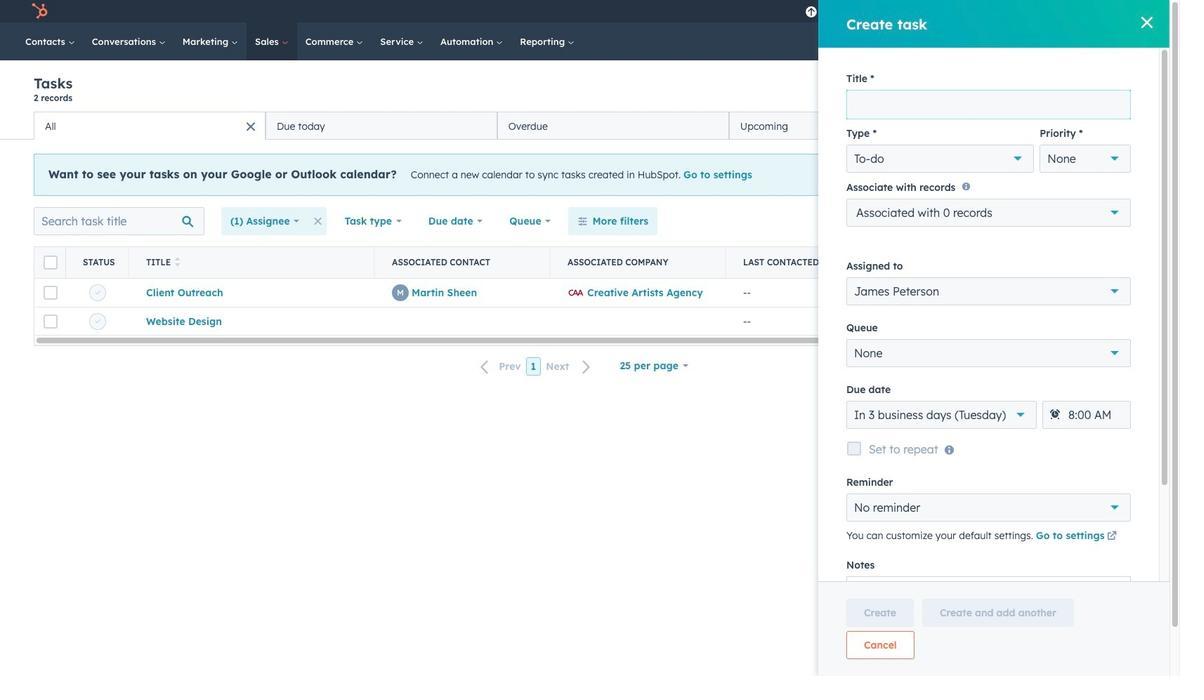 Task type: locate. For each thing, give the bounding box(es) containing it.
1 task status: not completed image from the top
[[95, 291, 100, 296]]

2 link opens in a new window image from the top
[[1107, 532, 1117, 543]]

column header
[[34, 247, 66, 278], [66, 247, 129, 278], [375, 247, 551, 278], [551, 247, 727, 278]]

close image
[[1110, 171, 1119, 180]]

2 column header from the left
[[66, 247, 129, 278]]

tab list
[[34, 112, 961, 140]]

alert
[[34, 154, 1136, 196]]

None text field
[[847, 90, 1131, 119]]

menu
[[798, 0, 1153, 22]]

1 link opens in a new window image from the top
[[1107, 529, 1117, 546]]

link opens in a new window image
[[1107, 529, 1117, 546], [1107, 532, 1117, 543]]

banner
[[34, 74, 1136, 112]]

pagination navigation
[[472, 358, 600, 376]]

task status: not completed image
[[95, 291, 100, 296], [95, 319, 100, 325]]

0 vertical spatial task status: not completed image
[[95, 291, 100, 296]]

2 task status: not completed image from the top
[[95, 319, 100, 325]]

1 vertical spatial task status: not completed image
[[95, 319, 100, 325]]

HH:MM text field
[[1043, 401, 1131, 430]]



Task type: vqa. For each thing, say whether or not it's contained in the screenshot.
Congrats! popup button
no



Task type: describe. For each thing, give the bounding box(es) containing it.
1 column header from the left
[[34, 247, 66, 278]]

Search HubSpot search field
[[972, 30, 1121, 53]]

4 column header from the left
[[551, 247, 727, 278]]

Search task title search field
[[34, 207, 204, 235]]

close image
[[1142, 17, 1153, 28]]

press to sort. image
[[175, 257, 180, 267]]

press to sort. element
[[175, 257, 180, 268]]

marketplaces image
[[901, 6, 913, 19]]

james peterson image
[[1007, 5, 1020, 18]]

3 column header from the left
[[375, 247, 551, 278]]



